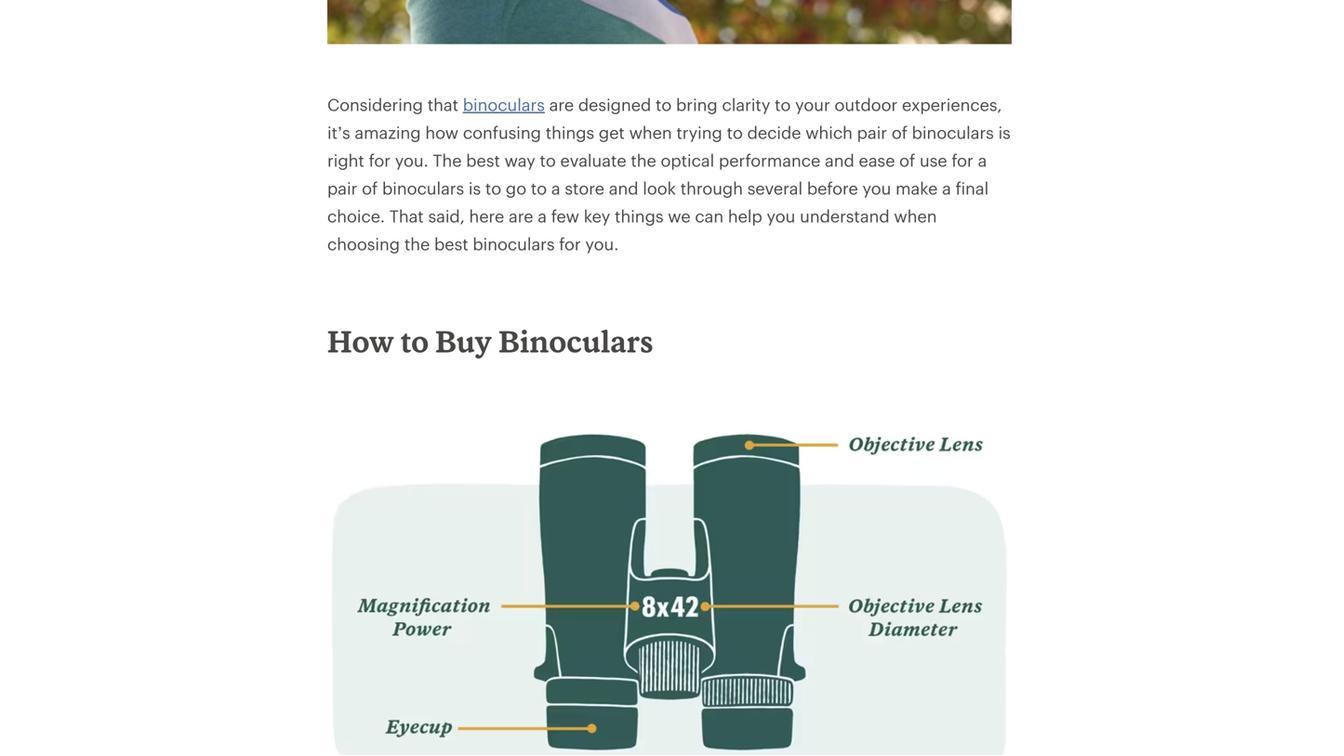 Task type: locate. For each thing, give the bounding box(es) containing it.
is down "experiences,"
[[998, 123, 1011, 142]]

to left 'bring'
[[656, 95, 672, 115]]

0 vertical spatial and
[[825, 151, 854, 170]]

you. down key
[[585, 234, 619, 254]]

of up choice.
[[362, 179, 378, 198]]

how
[[327, 324, 394, 360]]

how to buy binoculars
[[327, 324, 653, 360]]

you.
[[395, 151, 428, 170], [585, 234, 619, 254]]

store
[[565, 179, 604, 198]]

0 horizontal spatial is
[[469, 179, 481, 198]]

things
[[546, 123, 594, 142], [615, 207, 663, 226]]

you down 'several'
[[767, 207, 795, 226]]

binoculars up the confusing
[[463, 95, 545, 115]]

help
[[728, 207, 762, 226]]

are designed to bring clarity to your outdoor experiences, it's amazing how confusing things get when trying to decide which pair of binoculars is right for you. the best way to evaluate the optical performance and ease of use for a pair of binoculars is to go to a store and look through several before you make a final choice. that said, here are a few key things we can help you understand when choosing the best binoculars for you.
[[327, 95, 1011, 254]]

0 vertical spatial you.
[[395, 151, 428, 170]]

you
[[862, 179, 891, 198], [767, 207, 795, 226]]

to right way
[[540, 151, 556, 170]]

it's
[[327, 123, 350, 142]]

things down the look
[[615, 207, 663, 226]]

0 horizontal spatial things
[[546, 123, 594, 142]]

before
[[807, 179, 858, 198]]

of
[[892, 123, 907, 142], [899, 151, 915, 170], [362, 179, 378, 198]]

the up the look
[[631, 151, 656, 170]]

a
[[978, 151, 987, 170], [551, 179, 560, 198], [942, 179, 951, 198], [538, 207, 547, 226]]

1 horizontal spatial is
[[998, 123, 1011, 142]]

how
[[425, 123, 458, 142]]

is up here
[[469, 179, 481, 198]]

make
[[896, 179, 938, 198]]

best
[[466, 151, 500, 170], [434, 234, 468, 254]]

optical
[[661, 151, 714, 170]]

for down the amazing
[[369, 151, 391, 170]]

for down the 'few'
[[559, 234, 581, 254]]

experiences,
[[902, 95, 1002, 115]]

of left use
[[899, 151, 915, 170]]

when
[[629, 123, 672, 142], [894, 207, 937, 226]]

for right use
[[952, 151, 973, 170]]

when down make
[[894, 207, 937, 226]]

1 vertical spatial the
[[404, 234, 430, 254]]

to
[[656, 95, 672, 115], [775, 95, 791, 115], [727, 123, 743, 142], [540, 151, 556, 170], [485, 179, 501, 198], [531, 179, 547, 198], [401, 324, 429, 360]]

look
[[643, 179, 676, 198]]

binoculars
[[463, 95, 545, 115], [912, 123, 994, 142], [382, 179, 464, 198], [473, 234, 555, 254]]

considering
[[327, 95, 423, 115]]

0 horizontal spatial the
[[404, 234, 430, 254]]

for
[[369, 151, 391, 170], [952, 151, 973, 170], [559, 234, 581, 254]]

0 vertical spatial is
[[998, 123, 1011, 142]]

1 horizontal spatial the
[[631, 151, 656, 170]]

the
[[433, 151, 462, 170]]

decide
[[747, 123, 801, 142]]

things up evaluate
[[546, 123, 594, 142]]

pair
[[857, 123, 887, 142], [327, 179, 357, 198]]

best down the confusing
[[466, 151, 500, 170]]

and up before
[[825, 151, 854, 170]]

when right get
[[629, 123, 672, 142]]

you. left the on the top
[[395, 151, 428, 170]]

the down that on the top left
[[404, 234, 430, 254]]

1 vertical spatial of
[[899, 151, 915, 170]]

1 horizontal spatial pair
[[857, 123, 887, 142]]

confusing
[[463, 123, 541, 142]]

of up ease
[[892, 123, 907, 142]]

binoculars down "experiences,"
[[912, 123, 994, 142]]

you down ease
[[862, 179, 891, 198]]

0 horizontal spatial and
[[609, 179, 638, 198]]

0 vertical spatial of
[[892, 123, 907, 142]]

buy
[[435, 324, 492, 360]]

0 vertical spatial when
[[629, 123, 672, 142]]

said,
[[428, 207, 465, 226]]

and left the look
[[609, 179, 638, 198]]

are
[[549, 95, 574, 115], [509, 207, 533, 226]]

binoculars link
[[463, 95, 545, 115]]

1 vertical spatial when
[[894, 207, 937, 226]]

and
[[825, 151, 854, 170], [609, 179, 638, 198]]

pair down right
[[327, 179, 357, 198]]

1 vertical spatial and
[[609, 179, 638, 198]]

are down go
[[509, 207, 533, 226]]

0 vertical spatial pair
[[857, 123, 887, 142]]

1 vertical spatial pair
[[327, 179, 357, 198]]

1 vertical spatial you.
[[585, 234, 619, 254]]

1 horizontal spatial things
[[615, 207, 663, 226]]

a left store
[[551, 179, 560, 198]]

best down "said,"
[[434, 234, 468, 254]]

1 vertical spatial things
[[615, 207, 663, 226]]

0 horizontal spatial are
[[509, 207, 533, 226]]

through
[[680, 179, 743, 198]]

2 vertical spatial of
[[362, 179, 378, 198]]

several
[[747, 179, 803, 198]]

0 horizontal spatial you
[[767, 207, 795, 226]]

1 horizontal spatial are
[[549, 95, 574, 115]]

are left designed
[[549, 95, 574, 115]]

designed
[[578, 95, 651, 115]]

1 horizontal spatial you
[[862, 179, 891, 198]]

binoculars
[[499, 324, 653, 360]]

choosing
[[327, 234, 400, 254]]

your
[[795, 95, 830, 115]]

a left final
[[942, 179, 951, 198]]

binoculars up that on the top left
[[382, 179, 464, 198]]

0 horizontal spatial you.
[[395, 151, 428, 170]]

0 horizontal spatial pair
[[327, 179, 357, 198]]

ease
[[859, 151, 895, 170]]

performance
[[719, 151, 820, 170]]

0 vertical spatial are
[[549, 95, 574, 115]]

an illustration of binoculars image
[[327, 426, 1012, 756]]

pair up ease
[[857, 123, 887, 142]]

that
[[389, 207, 424, 226]]

clarity
[[722, 95, 770, 115]]

is
[[998, 123, 1011, 142], [469, 179, 481, 198]]

1 horizontal spatial you.
[[585, 234, 619, 254]]

considering that binoculars
[[327, 95, 545, 115]]

the
[[631, 151, 656, 170], [404, 234, 430, 254]]



Task type: vqa. For each thing, say whether or not it's contained in the screenshot.
Shop Now popup button corresponding to @thehomeschoolinghiker's instagram image of rei co-op tarn 12 pack rustic gold
no



Task type: describe. For each thing, give the bounding box(es) containing it.
2 horizontal spatial for
[[952, 151, 973, 170]]

to left go
[[485, 179, 501, 198]]

1 horizontal spatial when
[[894, 207, 937, 226]]

use
[[920, 151, 947, 170]]

choice.
[[327, 207, 385, 226]]

to up decide
[[775, 95, 791, 115]]

1 vertical spatial you
[[767, 207, 795, 226]]

0 horizontal spatial when
[[629, 123, 672, 142]]

that
[[427, 95, 458, 115]]

which
[[805, 123, 853, 142]]

way
[[505, 151, 535, 170]]

0 vertical spatial you
[[862, 179, 891, 198]]

outdoor
[[835, 95, 898, 115]]

to down 'clarity'
[[727, 123, 743, 142]]

amazing
[[355, 123, 421, 142]]

0 vertical spatial things
[[546, 123, 594, 142]]

0 vertical spatial the
[[631, 151, 656, 170]]

a left the 'few'
[[538, 207, 547, 226]]

binoculars down here
[[473, 234, 555, 254]]

final
[[956, 179, 989, 198]]

trying
[[676, 123, 722, 142]]

1 vertical spatial are
[[509, 207, 533, 226]]

understand
[[800, 207, 890, 226]]

1 horizontal spatial for
[[559, 234, 581, 254]]

key
[[584, 207, 610, 226]]

can
[[695, 207, 724, 226]]

go
[[506, 179, 526, 198]]

we
[[668, 207, 691, 226]]

right
[[327, 151, 364, 170]]

here
[[469, 207, 504, 226]]

a woman looking through binoculars with fall foliage in the background image
[[327, 0, 1012, 44]]

a up final
[[978, 151, 987, 170]]

get
[[599, 123, 625, 142]]

evaluate
[[560, 151, 626, 170]]

0 horizontal spatial for
[[369, 151, 391, 170]]

to right go
[[531, 179, 547, 198]]

to left 'buy' on the left of the page
[[401, 324, 429, 360]]

1 vertical spatial is
[[469, 179, 481, 198]]

1 vertical spatial best
[[434, 234, 468, 254]]

0 vertical spatial best
[[466, 151, 500, 170]]

1 horizontal spatial and
[[825, 151, 854, 170]]

few
[[551, 207, 579, 226]]

bring
[[676, 95, 718, 115]]



